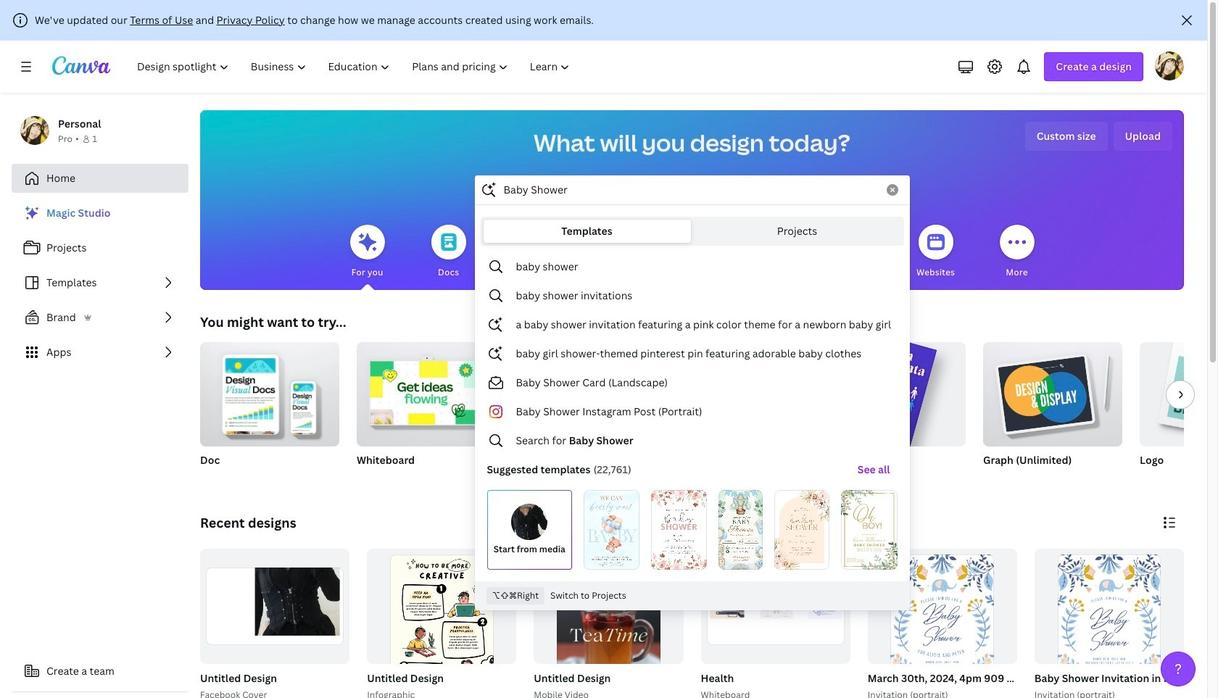 Task type: vqa. For each thing, say whether or not it's contained in the screenshot.
'Stephanie Aranda' icon
yes



Task type: describe. For each thing, give the bounding box(es) containing it.
edit a copy of the we can bearly wait baby shower invitation template image
[[584, 490, 640, 570]]

Search search field
[[504, 176, 878, 204]]

edit a copy of the pink cute floral baby shower invitation template image
[[651, 490, 707, 570]]

edit a copy of the pastel boho floral arch baby shower invitation template image
[[775, 490, 830, 570]]

edit a copy of the blue watercolor illustration baby shower mobile video template image
[[719, 490, 763, 570]]

uploaded media image
[[512, 504, 548, 541]]

stephanie aranda image
[[1156, 52, 1185, 81]]



Task type: locate. For each thing, give the bounding box(es) containing it.
None search field
[[475, 176, 910, 611]]

list
[[12, 199, 189, 367]]

edit a copy of the gold and green foliage baby shower invitation template image
[[842, 490, 898, 570]]

group
[[825, 332, 966, 517], [825, 332, 966, 517], [984, 337, 1123, 486], [984, 337, 1123, 447], [200, 342, 340, 486], [357, 342, 496, 486], [514, 342, 653, 486], [1141, 342, 1219, 486], [1141, 342, 1219, 447], [197, 549, 350, 699], [364, 549, 517, 699], [531, 549, 684, 699], [534, 549, 684, 699], [698, 549, 851, 699], [865, 549, 1144, 699], [868, 549, 1018, 699], [1032, 549, 1219, 699], [1035, 549, 1185, 699]]

list box
[[476, 252, 910, 576]]

top level navigation element
[[128, 52, 583, 81]]



